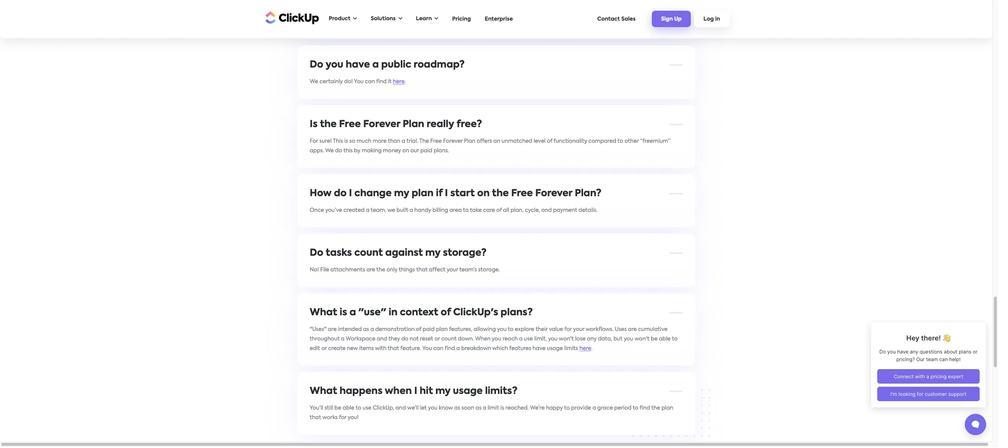 Task type: describe. For each thing, give the bounding box(es) containing it.
plans.
[[434, 148, 449, 153]]

for inside you'll still be able to use clickup, and we'll let you know as soon as a limit is reached. we're happy to provide a grace period to find the plan that works for you!
[[339, 415, 346, 421]]

of left all
[[496, 208, 502, 213]]

a right built
[[410, 208, 413, 213]]

downgrade
[[643, 10, 674, 15]]

your right do,
[[434, 10, 445, 15]]

as inside ""uses" are intended as a demonstration of paid plan features, allowing you to explore their value for your workflows. uses are cumulative throughout a workspace and they do not reset or count down. when you reach a use limit, you won't lose any data, but you won't be able to edit or create new items with that feature. you can find a breakdown which features have usage limits"
[[363, 327, 369, 332]]

1 horizontal spatial as
[[454, 406, 460, 411]]

do tasks count against my storage?
[[310, 249, 487, 258]]

0 horizontal spatial in
[[389, 308, 398, 318]]

your right affect
[[447, 267, 458, 273]]

a up intended
[[350, 308, 356, 318]]

items
[[359, 346, 374, 351]]

when
[[385, 387, 412, 396]]

you up certainly
[[326, 60, 343, 70]]

2 won't from the left
[[635, 336, 649, 342]]

0 horizontal spatial billing
[[432, 208, 448, 213]]

level
[[534, 139, 546, 144]]

1 vertical spatial is
[[340, 308, 347, 318]]

1 horizontal spatial in
[[715, 17, 720, 22]]

the left only
[[376, 267, 385, 273]]

you've
[[325, 208, 342, 213]]

a left limit
[[483, 406, 486, 411]]

able inside ""uses" are intended as a demonstration of paid plan features, allowing you to explore their value for your workflows. uses are cumulative throughout a workspace and they do not reset or count down. when you reach a use limit, you won't lose any data, but you won't be able to edit or create new items with that feature. you can find a breakdown which features have usage limits"
[[659, 336, 671, 342]]

use inside ""uses" are intended as a demonstration of paid plan features, allowing you to explore their value for your workflows. uses are cumulative throughout a workspace and they do not reset or count down. when you reach a use limit, you won't lose any data, but you won't be able to edit or create new items with that feature. you can find a breakdown which features have usage limits"
[[524, 336, 533, 342]]

do!
[[344, 79, 353, 84]]

other
[[625, 139, 639, 144]]

do inside for sure! this is so much more than a trial. the free forever plan offers an unmatched level of functionality compared to other "freemium" apps. we do this by making money on our paid plans.
[[335, 148, 342, 153]]

what for what is a "use" in context of clickup's plans?
[[310, 308, 337, 318]]

tasks
[[326, 249, 352, 258]]

a left public
[[372, 60, 379, 70]]

workflows.
[[586, 327, 614, 332]]

team's
[[459, 267, 477, 273]]

a up create
[[341, 336, 345, 342]]

team,
[[371, 208, 386, 213]]

unmatched
[[502, 139, 532, 144]]

you right but
[[624, 336, 633, 342]]

solutions
[[371, 16, 396, 21]]

apps.
[[310, 148, 324, 153]]

be inside ""uses" are intended as a demonstration of paid plan features, allowing you to explore their value for your workflows. uses are cumulative throughout a workspace and they do not reset or count down. when you reach a use limit, you won't lose any data, but you won't be able to edit or create new items with that feature. you can find a breakdown which features have usage limits"
[[651, 336, 658, 342]]

limits
[[564, 346, 578, 351]]

last
[[490, 10, 499, 15]]

built
[[397, 208, 408, 213]]

0 vertical spatial have
[[346, 60, 370, 70]]

clickup image
[[263, 10, 319, 25]]

payment
[[553, 208, 577, 213]]

0 vertical spatial find
[[376, 79, 387, 84]]

let
[[420, 406, 427, 411]]

cancel
[[346, 10, 364, 15]]

of up 'features,'
[[441, 308, 451, 318]]

2 horizontal spatial are
[[628, 327, 637, 332]]

handy
[[414, 208, 431, 213]]

0 horizontal spatial i
[[349, 189, 352, 199]]

but
[[614, 336, 623, 342]]

you're free to cancel at anytime! when you do, your current plan will last until the end of your billing cycle, unless you choose to downgrade immediately.
[[310, 10, 674, 25]]

plan inside you're free to cancel at anytime! when you do, your current plan will last until the end of your billing cycle, unless you choose to downgrade immediately.
[[467, 10, 479, 15]]

plans?
[[501, 308, 533, 318]]

find inside ""uses" are intended as a demonstration of paid plan features, allowing you to explore their value for your workflows. uses are cumulative throughout a workspace and they do not reset or count down. when you reach a use limit, you won't lose any data, but you won't be able to edit or create new items with that feature. you can find a breakdown which features have usage limits"
[[445, 346, 455, 351]]

for inside ""uses" are intended as a demonstration of paid plan features, allowing you to explore their value for your workflows. uses are cumulative throughout a workspace and they do not reset or count down. when you reach a use limit, you won't lose any data, but you won't be able to edit or create new items with that feature. you can find a breakdown which features have usage limits"
[[564, 327, 572, 332]]

contact
[[597, 16, 620, 22]]

forever for than
[[443, 139, 463, 144]]

you inside you'll still be able to use clickup, and we'll let you know as soon as a limit is reached. we're happy to provide a grace period to find the plan that works for you!
[[428, 406, 437, 411]]

when inside ""uses" are intended as a demonstration of paid plan features, allowing you to explore their value for your workflows. uses are cumulative throughout a workspace and they do not reset or count down. when you reach a use limit, you won't lose any data, but you won't be able to edit or create new items with that feature. you can find a breakdown which features have usage limits"
[[475, 336, 491, 342]]

1 won't from the left
[[559, 336, 574, 342]]

a left the 'team,' at left top
[[366, 208, 369, 213]]

find inside you'll still be able to use clickup, and we'll let you know as soon as a limit is reached. we're happy to provide a grace period to find the plan that works for you!
[[640, 406, 650, 411]]

sign up
[[661, 17, 682, 22]]

area
[[449, 208, 462, 213]]

have inside ""uses" are intended as a demonstration of paid plan features, allowing you to explore their value for your workflows. uses are cumulative throughout a workspace and they do not reset or count down. when you reach a use limit, you won't lose any data, but you won't be able to edit or create new items with that feature. you can find a breakdown which features have usage limits"
[[533, 346, 546, 351]]

you up which
[[492, 336, 501, 342]]

their
[[536, 327, 548, 332]]

anytime!
[[372, 10, 396, 15]]

0 vertical spatial plan
[[403, 120, 424, 129]]

do,
[[424, 10, 433, 15]]

2 horizontal spatial that
[[416, 267, 428, 273]]

happy
[[546, 406, 563, 411]]

1 horizontal spatial are
[[366, 267, 375, 273]]

file
[[320, 267, 329, 273]]

we inside for sure! this is so much more than a trial. the free forever plan offers an unmatched level of functionality compared to other "freemium" apps. we do this by making money on our paid plans.
[[325, 148, 334, 153]]

roadmap?
[[414, 60, 465, 70]]

plan inside for sure! this is so much more than a trial. the free forever plan offers an unmatched level of functionality compared to other "freemium" apps. we do this by making money on our paid plans.
[[464, 139, 475, 144]]

we
[[388, 208, 395, 213]]

edit
[[310, 346, 320, 351]]

once you've created a team, we built a handy billing area to take care of all plan, cycle, and payment details.
[[310, 208, 597, 213]]

feature.
[[400, 346, 421, 351]]

when inside you're free to cancel at anytime! when you do, your current plan will last until the end of your billing cycle, unless you choose to downgrade immediately.
[[397, 10, 412, 15]]

making
[[362, 148, 382, 153]]

0 vertical spatial free
[[339, 120, 361, 129]]

you're
[[310, 10, 326, 15]]

it
[[388, 79, 392, 84]]

only
[[387, 267, 398, 273]]

not
[[410, 336, 419, 342]]

forever for i
[[535, 189, 572, 199]]

log in
[[703, 17, 720, 22]]

0 horizontal spatial cycle,
[[525, 208, 540, 213]]

my for storage?
[[425, 249, 441, 258]]

here link for do you have a public roadmap?
[[393, 79, 405, 84]]

clickup's
[[453, 308, 498, 318]]

paid inside ""uses" are intended as a demonstration of paid plan features, allowing you to explore their value for your workflows. uses are cumulative throughout a workspace and they do not reset or count down. when you reach a use limit, you won't lose any data, but you won't be able to edit or create new items with that feature. you can find a breakdown which features have usage limits"
[[423, 327, 435, 332]]

trial.
[[406, 139, 418, 144]]

you'll
[[310, 406, 323, 411]]

solutions button
[[367, 11, 406, 27]]

grace
[[597, 406, 613, 411]]

affect
[[429, 267, 445, 273]]

0 vertical spatial we
[[310, 79, 318, 84]]

plan,
[[511, 208, 524, 213]]

intended
[[338, 327, 362, 332]]

pricing
[[452, 16, 471, 22]]

log in link
[[694, 11, 729, 27]]

offers
[[477, 139, 492, 144]]

breakdown
[[461, 346, 491, 351]]

plan inside ""uses" are intended as a demonstration of paid plan features, allowing you to explore their value for your workflows. uses are cumulative throughout a workspace and they do not reset or count down. when you reach a use limit, you won't lose any data, but you won't be able to edit or create new items with that feature. you can find a breakdown which features have usage limits"
[[436, 327, 448, 332]]

no! file attachments are the only things that affect your team's storage.
[[310, 267, 500, 273]]

0 horizontal spatial are
[[328, 327, 337, 332]]

the up all
[[492, 189, 509, 199]]

limit
[[488, 406, 499, 411]]

sales
[[621, 16, 636, 22]]

billing inside you're free to cancel at anytime! when you do, your current plan will last until the end of your billing cycle, unless you choose to downgrade immediately.
[[554, 10, 570, 15]]

0 horizontal spatial here
[[393, 79, 405, 84]]

paid inside for sure! this is so much more than a trial. the free forever plan offers an unmatched level of functionality compared to other "freemium" apps. we do this by making money on our paid plans.
[[420, 148, 432, 153]]

this
[[343, 148, 353, 153]]

clickup,
[[373, 406, 394, 411]]

value
[[549, 327, 563, 332]]

is inside you'll still be able to use clickup, and we'll let you know as soon as a limit is reached. we're happy to provide a grace period to find the plan that works for you!
[[500, 406, 504, 411]]

an
[[493, 139, 500, 144]]

pricing link
[[448, 12, 475, 25]]

you up contact
[[605, 10, 614, 15]]

0 horizontal spatial .
[[405, 79, 406, 84]]

care
[[483, 208, 495, 213]]

count inside ""uses" are intended as a demonstration of paid plan features, allowing you to explore their value for your workflows. uses are cumulative throughout a workspace and they do not reset or count down. when you reach a use limit, you won't lose any data, but you won't be able to edit or create new items with that feature. you can find a breakdown which features have usage limits"
[[441, 336, 457, 342]]

you up learn
[[414, 10, 423, 15]]

"uses"
[[310, 327, 327, 332]]

0 horizontal spatial count
[[354, 249, 383, 258]]

0 horizontal spatial forever
[[363, 120, 400, 129]]

contact sales button
[[593, 12, 639, 25]]

sign
[[661, 17, 673, 22]]

still
[[325, 406, 333, 411]]

cumulative
[[638, 327, 668, 332]]

works
[[322, 415, 338, 421]]

free for plan
[[511, 189, 533, 199]]

storage?
[[443, 249, 487, 258]]

do inside ""uses" are intended as a demonstration of paid plan features, allowing you to explore their value for your workflows. uses are cumulative throughout a workspace and they do not reset or count down. when you reach a use limit, you won't lose any data, but you won't be able to edit or create new items with that feature. you can find a breakdown which features have usage limits"
[[401, 336, 408, 342]]

0 horizontal spatial you
[[354, 79, 364, 84]]

on inside for sure! this is so much more than a trial. the free forever plan offers an unmatched level of functionality compared to other "freemium" apps. we do this by making money on our paid plans.
[[402, 148, 409, 153]]

than
[[388, 139, 400, 144]]

things
[[399, 267, 415, 273]]

free?
[[457, 120, 482, 129]]



Task type: vqa. For each thing, say whether or not it's contained in the screenshot.
Erica Golightly Senior Writer for Agile
no



Task type: locate. For each thing, give the bounding box(es) containing it.
able down cumulative
[[659, 336, 671, 342]]

and left we'll
[[396, 406, 406, 411]]

that inside you'll still be able to use clickup, and we'll let you know as soon as a limit is reached. we're happy to provide a grace period to find the plan that works for you!
[[310, 415, 321, 421]]

our
[[410, 148, 419, 153]]

your inside ""uses" are intended as a demonstration of paid plan features, allowing you to explore their value for your workflows. uses are cumulative throughout a workspace and they do not reset or count down. when you reach a use limit, you won't lose any data, but you won't be able to edit or create new items with that feature. you can find a breakdown which features have usage limits"
[[573, 327, 584, 332]]

contact sales
[[597, 16, 636, 22]]

you'll still be able to use clickup, and we'll let you know as soon as a limit is reached. we're happy to provide a grace period to find the plan that works for you!
[[310, 406, 673, 421]]

1 vertical spatial .
[[591, 346, 592, 351]]

1 vertical spatial here
[[579, 346, 591, 351]]

1 horizontal spatial cycle,
[[571, 10, 586, 15]]

as left soon
[[454, 406, 460, 411]]

and inside you'll still be able to use clickup, and we'll let you know as soon as a limit is reached. we're happy to provide a grace period to find the plan that works for you!
[[396, 406, 406, 411]]

have down limit,
[[533, 346, 546, 351]]

1 vertical spatial for
[[339, 415, 346, 421]]

. down any at bottom right
[[591, 346, 592, 351]]

0 vertical spatial in
[[715, 17, 720, 22]]

plan?
[[575, 189, 602, 199]]

1 vertical spatial have
[[533, 346, 546, 351]]

do up you've
[[334, 189, 347, 199]]

what for what happens when i hit my usage limits?
[[310, 387, 337, 396]]

are right "uses"
[[628, 327, 637, 332]]

1 horizontal spatial able
[[659, 336, 671, 342]]

0 vertical spatial when
[[397, 10, 412, 15]]

find left it
[[376, 79, 387, 84]]

2 what from the top
[[310, 387, 337, 396]]

can
[[365, 79, 375, 84], [433, 346, 443, 351]]

we'll
[[407, 406, 419, 411]]

sure!
[[319, 139, 332, 144]]

take
[[470, 208, 482, 213]]

2 vertical spatial and
[[396, 406, 406, 411]]

the inside you'll still be able to use clickup, and we'll let you know as soon as a limit is reached. we're happy to provide a grace period to find the plan that works for you!
[[651, 406, 660, 411]]

enterprise link
[[481, 12, 517, 25]]

1 vertical spatial usage
[[453, 387, 483, 396]]

a inside for sure! this is so much more than a trial. the free forever plan offers an unmatched level of functionality compared to other "freemium" apps. we do this by making money on our paid plans.
[[402, 139, 405, 144]]

of
[[535, 10, 540, 15], [547, 139, 552, 144], [496, 208, 502, 213], [441, 308, 451, 318], [416, 327, 421, 332]]

0 vertical spatial that
[[416, 267, 428, 273]]

do
[[335, 148, 342, 153], [334, 189, 347, 199], [401, 336, 408, 342]]

on up 'care'
[[477, 189, 490, 199]]

1 vertical spatial we
[[325, 148, 334, 153]]

cycle, left the unless
[[571, 10, 586, 15]]

of up not
[[416, 327, 421, 332]]

by
[[354, 148, 360, 153]]

2 horizontal spatial and
[[541, 208, 552, 213]]

on left our
[[402, 148, 409, 153]]

1 horizontal spatial when
[[475, 336, 491, 342]]

forever up plans.
[[443, 139, 463, 144]]

is inside for sure! this is so much more than a trial. the free forever plan offers an unmatched level of functionality compared to other "freemium" apps. we do this by making money on our paid plans.
[[344, 139, 348, 144]]

0 vertical spatial you
[[354, 79, 364, 84]]

data,
[[598, 336, 612, 342]]

1 vertical spatial do
[[310, 249, 323, 258]]

0 vertical spatial forever
[[363, 120, 400, 129]]

use
[[524, 336, 533, 342], [363, 406, 371, 411]]

choose
[[616, 10, 635, 15]]

usage inside ""uses" are intended as a demonstration of paid plan features, allowing you to explore their value for your workflows. uses are cumulative throughout a workspace and they do not reset or count down. when you reach a use limit, you won't lose any data, but you won't be able to edit or create new items with that feature. you can find a breakdown which features have usage limits"
[[547, 346, 563, 351]]

0 horizontal spatial can
[[365, 79, 375, 84]]

free
[[327, 10, 338, 15]]

how
[[310, 189, 332, 199]]

0 horizontal spatial here link
[[393, 79, 405, 84]]

1 horizontal spatial have
[[533, 346, 546, 351]]

what up "uses"
[[310, 308, 337, 318]]

0 horizontal spatial be
[[334, 406, 341, 411]]

throughout
[[310, 336, 340, 342]]

and inside ""uses" are intended as a demonstration of paid plan features, allowing you to explore their value for your workflows. uses are cumulative throughout a workspace and they do not reset or count down. when you reach a use limit, you won't lose any data, but you won't be able to edit or create new items with that feature. you can find a breakdown which features have usage limits"
[[377, 336, 387, 342]]

is up intended
[[340, 308, 347, 318]]

at
[[365, 10, 371, 15]]

the right period
[[651, 406, 660, 411]]

the right is at top left
[[320, 120, 337, 129]]

explore
[[515, 327, 534, 332]]

have
[[346, 60, 370, 70], [533, 346, 546, 351]]

workspace
[[346, 336, 375, 342]]

a up features
[[519, 336, 523, 342]]

of inside for sure! this is so much more than a trial. the free forever plan offers an unmatched level of functionality compared to other "freemium" apps. we do this by making money on our paid plans.
[[547, 139, 552, 144]]

can inside ""uses" are intended as a demonstration of paid plan features, allowing you to explore their value for your workflows. uses are cumulative throughout a workspace and they do not reset or count down. when you reach a use limit, you won't lose any data, but you won't be able to edit or create new items with that feature. you can find a breakdown which features have usage limits"
[[433, 346, 443, 351]]

1 vertical spatial be
[[334, 406, 341, 411]]

find right period
[[640, 406, 650, 411]]

0 horizontal spatial able
[[343, 406, 354, 411]]

able inside you'll still be able to use clickup, and we'll let you know as soon as a limit is reached. we're happy to provide a grace period to find the plan that works for you!
[[343, 406, 354, 411]]

0 horizontal spatial find
[[376, 79, 387, 84]]

context
[[400, 308, 438, 318]]

here link down lose
[[579, 346, 591, 351]]

plan inside you'll still be able to use clickup, and we'll let you know as soon as a limit is reached. we're happy to provide a grace period to find the plan that works for you!
[[661, 406, 673, 411]]

features
[[509, 346, 531, 351]]

2 vertical spatial do
[[401, 336, 408, 342]]

1 horizontal spatial won't
[[635, 336, 649, 342]]

0 horizontal spatial won't
[[559, 336, 574, 342]]

as
[[363, 327, 369, 332], [454, 406, 460, 411], [475, 406, 481, 411]]

0 horizontal spatial plan
[[403, 120, 424, 129]]

here right it
[[393, 79, 405, 84]]

my
[[394, 189, 409, 199], [425, 249, 441, 258], [435, 387, 451, 396]]

1 horizontal spatial be
[[651, 336, 658, 342]]

1 vertical spatial or
[[321, 346, 327, 351]]

forever up payment
[[535, 189, 572, 199]]

what is a "use" in context of clickup's plans?
[[310, 308, 533, 318]]

1 horizontal spatial we
[[325, 148, 334, 153]]

my for plan
[[394, 189, 409, 199]]

1 horizontal spatial free
[[430, 139, 442, 144]]

in
[[715, 17, 720, 22], [389, 308, 398, 318]]

really
[[427, 120, 454, 129]]

2 vertical spatial that
[[310, 415, 321, 421]]

until
[[501, 10, 512, 15]]

log
[[703, 17, 714, 22]]

plan left offers
[[464, 139, 475, 144]]

do left "this"
[[335, 148, 342, 153]]

once
[[310, 208, 324, 213]]

0 horizontal spatial free
[[339, 120, 361, 129]]

you right do!
[[354, 79, 364, 84]]

how do i change my plan if i start on the free forever plan?
[[310, 189, 602, 199]]

allowing
[[474, 327, 496, 332]]

or right reset at the left of the page
[[435, 336, 440, 342]]

what happens when i hit my usage limits?
[[310, 387, 517, 396]]

use down explore
[[524, 336, 533, 342]]

0 vertical spatial can
[[365, 79, 375, 84]]

or right edit
[[321, 346, 327, 351]]

forever inside for sure! this is so much more than a trial. the free forever plan offers an unmatched level of functionality compared to other "freemium" apps. we do this by making money on our paid plans.
[[443, 139, 463, 144]]

won't down cumulative
[[635, 336, 649, 342]]

that down you'll
[[310, 415, 321, 421]]

we certainly do! you can find it here .
[[310, 79, 406, 84]]

0 horizontal spatial and
[[377, 336, 387, 342]]

and left payment
[[541, 208, 552, 213]]

forever up more
[[363, 120, 400, 129]]

have up 'we certainly do! you can find it here .'
[[346, 60, 370, 70]]

0 horizontal spatial on
[[402, 148, 409, 153]]

be inside you'll still be able to use clickup, and we'll let you know as soon as a limit is reached. we're happy to provide a grace period to find the plan that works for you!
[[334, 406, 341, 411]]

that down they at the bottom left of page
[[388, 346, 399, 351]]

we down sure!
[[325, 148, 334, 153]]

0 horizontal spatial we
[[310, 79, 318, 84]]

happens
[[340, 387, 383, 396]]

0 vertical spatial what
[[310, 308, 337, 318]]

0 horizontal spatial have
[[346, 60, 370, 70]]

you down reset at the left of the page
[[422, 346, 432, 351]]

do left not
[[401, 336, 408, 342]]

billing
[[554, 10, 570, 15], [432, 208, 448, 213]]

i up the created
[[349, 189, 352, 199]]

1 horizontal spatial here
[[579, 346, 591, 351]]

reach
[[503, 336, 518, 342]]

cycle, right plan, in the top right of the page
[[525, 208, 540, 213]]

1 horizontal spatial use
[[524, 336, 533, 342]]

to inside for sure! this is so much more than a trial. the free forever plan offers an unmatched level of functionality compared to other "freemium" apps. we do this by making money on our paid plans.
[[618, 139, 623, 144]]

0 vertical spatial or
[[435, 336, 440, 342]]

when down allowing
[[475, 336, 491, 342]]

use left clickup,
[[363, 406, 371, 411]]

1 vertical spatial paid
[[423, 327, 435, 332]]

1 do from the top
[[310, 60, 323, 70]]

0 vertical spatial here link
[[393, 79, 405, 84]]

features,
[[449, 327, 472, 332]]

1 vertical spatial plan
[[464, 139, 475, 144]]

1 horizontal spatial that
[[388, 346, 399, 351]]

are up throughout
[[328, 327, 337, 332]]

your up lose
[[573, 327, 584, 332]]

be down cumulative
[[651, 336, 658, 342]]

or
[[435, 336, 440, 342], [321, 346, 327, 351]]

count
[[354, 249, 383, 258], [441, 336, 457, 342]]

here link for what is a "use" in context of clickup's plans?
[[579, 346, 591, 351]]

is the free forever plan really free?
[[310, 120, 482, 129]]

much
[[357, 139, 371, 144]]

down.
[[458, 336, 474, 342]]

1 horizontal spatial you
[[422, 346, 432, 351]]

1 horizontal spatial i
[[414, 387, 417, 396]]

we're
[[530, 406, 545, 411]]

limits?
[[485, 387, 517, 396]]

the left end
[[513, 10, 522, 15]]

to
[[339, 10, 345, 15], [636, 10, 642, 15], [618, 139, 623, 144], [463, 208, 469, 213], [508, 327, 514, 332], [672, 336, 678, 342], [356, 406, 361, 411], [564, 406, 570, 411], [633, 406, 638, 411]]

1 vertical spatial free
[[430, 139, 442, 144]]

do for do tasks count against my storage?
[[310, 249, 323, 258]]

can right feature.
[[433, 346, 443, 351]]

i right 'if' at top
[[445, 189, 448, 199]]

1 vertical spatial forever
[[443, 139, 463, 144]]

paid down the
[[420, 148, 432, 153]]

a left trial.
[[402, 139, 405, 144]]

lose
[[575, 336, 586, 342]]

if
[[436, 189, 443, 199]]

2 vertical spatial is
[[500, 406, 504, 411]]

of inside ""uses" are intended as a demonstration of paid plan features, allowing you to explore their value for your workflows. uses are cumulative throughout a workspace and they do not reset or count down. when you reach a use limit, you won't lose any data, but you won't be able to edit or create new items with that feature. you can find a breakdown which features have usage limits"
[[416, 327, 421, 332]]

you up reach
[[497, 327, 507, 332]]

free up plan, in the top right of the page
[[511, 189, 533, 199]]

0 vertical spatial be
[[651, 336, 658, 342]]

1 vertical spatial what
[[310, 387, 337, 396]]

2 horizontal spatial find
[[640, 406, 650, 411]]

paid
[[420, 148, 432, 153], [423, 327, 435, 332]]

of right level
[[547, 139, 552, 144]]

0 horizontal spatial usage
[[453, 387, 483, 396]]

start
[[450, 189, 475, 199]]

1 vertical spatial when
[[475, 336, 491, 342]]

0 horizontal spatial when
[[397, 10, 412, 15]]

my right hit
[[435, 387, 451, 396]]

of right end
[[535, 10, 540, 15]]

1 vertical spatial my
[[425, 249, 441, 258]]

up
[[674, 17, 682, 22]]

that inside ""uses" are intended as a demonstration of paid plan features, allowing you to explore their value for your workflows. uses are cumulative throughout a workspace and they do not reset or count down. when you reach a use limit, you won't lose any data, but you won't be able to edit or create new items with that feature. you can find a breakdown which features have usage limits"
[[388, 346, 399, 351]]

demonstration
[[375, 327, 415, 332]]

in right log
[[715, 17, 720, 22]]

won't up limits
[[559, 336, 574, 342]]

2 horizontal spatial as
[[475, 406, 481, 411]]

a up workspace
[[370, 327, 374, 332]]

usage left limits
[[547, 346, 563, 351]]

0 vertical spatial cycle,
[[571, 10, 586, 15]]

here link right it
[[393, 79, 405, 84]]

is right limit
[[500, 406, 504, 411]]

paid up reset at the left of the page
[[423, 327, 435, 332]]

plan up trial.
[[403, 120, 424, 129]]

1 horizontal spatial or
[[435, 336, 440, 342]]

is
[[310, 120, 318, 129]]

which
[[492, 346, 508, 351]]

enterprise
[[485, 16, 513, 22]]

that right things
[[416, 267, 428, 273]]

the
[[419, 139, 429, 144]]

you down value
[[548, 336, 558, 342]]

for right value
[[564, 327, 572, 332]]

know
[[439, 406, 453, 411]]

usage up soon
[[453, 387, 483, 396]]

free up plans.
[[430, 139, 442, 144]]

a left grace at right
[[592, 406, 596, 411]]

plan
[[403, 120, 424, 129], [464, 139, 475, 144]]

0 vertical spatial and
[[541, 208, 552, 213]]

find
[[376, 79, 387, 84], [445, 346, 455, 351], [640, 406, 650, 411]]

1 horizontal spatial can
[[433, 346, 443, 351]]

here link
[[393, 79, 405, 84], [579, 346, 591, 351]]

are left only
[[366, 267, 375, 273]]

in up demonstration
[[389, 308, 398, 318]]

2 horizontal spatial forever
[[535, 189, 572, 199]]

0 vertical spatial billing
[[554, 10, 570, 15]]

so
[[349, 139, 355, 144]]

count down 'features,'
[[441, 336, 457, 342]]

here down lose
[[579, 346, 591, 351]]

do
[[310, 60, 323, 70], [310, 249, 323, 258]]

0 vertical spatial do
[[335, 148, 342, 153]]

1 vertical spatial do
[[334, 189, 347, 199]]

any
[[587, 336, 597, 342]]

1 vertical spatial you
[[422, 346, 432, 351]]

what up still
[[310, 387, 337, 396]]

able up you!
[[343, 406, 354, 411]]

0 vertical spatial able
[[659, 336, 671, 342]]

the inside you're free to cancel at anytime! when you do, your current plan will last until the end of your billing cycle, unless you choose to downgrade immediately.
[[513, 10, 522, 15]]

be right still
[[334, 406, 341, 411]]

reset
[[420, 336, 433, 342]]

1 vertical spatial cycle,
[[525, 208, 540, 213]]

find down 'features,'
[[445, 346, 455, 351]]

that
[[416, 267, 428, 273], [388, 346, 399, 351], [310, 415, 321, 421]]

1 horizontal spatial count
[[441, 336, 457, 342]]

2 vertical spatial find
[[640, 406, 650, 411]]

a
[[372, 60, 379, 70], [402, 139, 405, 144], [366, 208, 369, 213], [410, 208, 413, 213], [350, 308, 356, 318], [370, 327, 374, 332], [341, 336, 345, 342], [519, 336, 523, 342], [456, 346, 460, 351], [483, 406, 486, 411], [592, 406, 596, 411]]

0 vertical spatial paid
[[420, 148, 432, 153]]

1 vertical spatial use
[[363, 406, 371, 411]]

1 what from the top
[[310, 308, 337, 318]]

learn
[[416, 16, 432, 21]]

your right end
[[542, 10, 553, 15]]

1 horizontal spatial plan
[[464, 139, 475, 144]]

for left you!
[[339, 415, 346, 421]]

cycle, inside you're free to cancel at anytime! when you do, your current plan will last until the end of your billing cycle, unless you choose to downgrade immediately.
[[571, 10, 586, 15]]

on
[[402, 148, 409, 153], [477, 189, 490, 199]]

0 horizontal spatial or
[[321, 346, 327, 351]]

you
[[354, 79, 364, 84], [422, 346, 432, 351]]

and up the with
[[377, 336, 387, 342]]

won't
[[559, 336, 574, 342], [635, 336, 649, 342]]

we left certainly
[[310, 79, 318, 84]]

create
[[328, 346, 346, 351]]

0 vertical spatial here
[[393, 79, 405, 84]]

a down down. on the left
[[456, 346, 460, 351]]

count up attachments
[[354, 249, 383, 258]]

0 vertical spatial is
[[344, 139, 348, 144]]

0 horizontal spatial as
[[363, 327, 369, 332]]

1 vertical spatial on
[[477, 189, 490, 199]]

0 vertical spatial .
[[405, 79, 406, 84]]

period
[[614, 406, 631, 411]]

use inside you'll still be able to use clickup, and we'll let you know as soon as a limit is reached. we're happy to provide a grace period to find the plan that works for you!
[[363, 406, 371, 411]]

0 vertical spatial use
[[524, 336, 533, 342]]

1 vertical spatial and
[[377, 336, 387, 342]]

2 vertical spatial my
[[435, 387, 451, 396]]

0 vertical spatial for
[[564, 327, 572, 332]]

public
[[381, 60, 411, 70]]

of inside you're free to cancel at anytime! when you do, your current plan will last until the end of your billing cycle, unless you choose to downgrade immediately.
[[535, 10, 540, 15]]

against
[[385, 249, 423, 258]]

2 horizontal spatial i
[[445, 189, 448, 199]]

provide
[[571, 406, 591, 411]]

details.
[[579, 208, 597, 213]]

2 horizontal spatial free
[[511, 189, 533, 199]]

2 do from the top
[[310, 249, 323, 258]]

0 vertical spatial on
[[402, 148, 409, 153]]

free for much
[[430, 139, 442, 144]]

my up affect
[[425, 249, 441, 258]]

is left the so
[[344, 139, 348, 144]]

when right anytime!
[[397, 10, 412, 15]]

soon
[[462, 406, 474, 411]]

free
[[339, 120, 361, 129], [430, 139, 442, 144], [511, 189, 533, 199]]

0 horizontal spatial for
[[339, 415, 346, 421]]

as right soon
[[475, 406, 481, 411]]

i
[[349, 189, 352, 199], [445, 189, 448, 199], [414, 387, 417, 396]]

free inside for sure! this is so much more than a trial. the free forever plan offers an unmatched level of functionality compared to other "freemium" apps. we do this by making money on our paid plans.
[[430, 139, 442, 144]]

do for do you have a public roadmap?
[[310, 60, 323, 70]]

1 horizontal spatial billing
[[554, 10, 570, 15]]

"freemium"
[[640, 139, 670, 144]]

you inside ""uses" are intended as a demonstration of paid plan features, allowing you to explore their value for your workflows. uses are cumulative throughout a workspace and they do not reset or count down. when you reach a use limit, you won't lose any data, but you won't be able to edit or create new items with that feature. you can find a breakdown which features have usage limits"
[[422, 346, 432, 351]]



